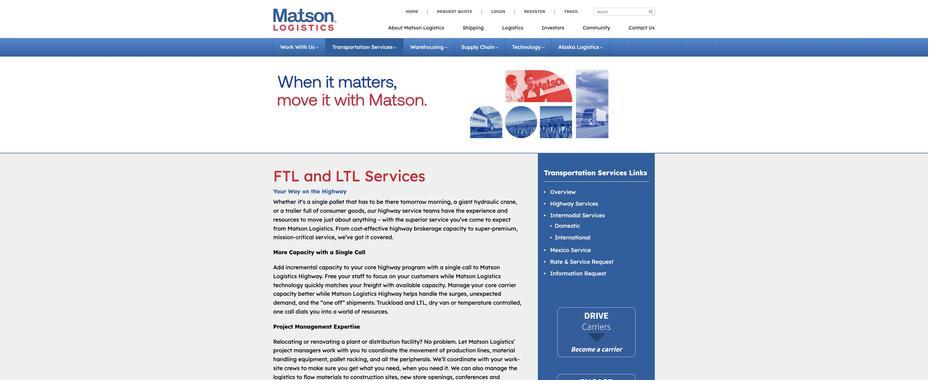 Task type: vqa. For each thing, say whether or not it's contained in the screenshot.
form in the YOU CAN SUBMIT YOUR BILLING INSTRUCTIONS ONLINE. BY UTILIZING THE APPROPRIATE FORM FOR YOUR FREIGHT TRANSACTION, YOU MAY COMPLETE BILLING INSTRUCTIONS AND SUBMIT THEM TO MATSON ELECTRONICALLY. YOU MUST REGISTER FOR THIS CAPABILITY.
no



Task type: describe. For each thing, give the bounding box(es) containing it.
to up "freight"
[[366, 273, 372, 280]]

0 horizontal spatial service
[[402, 207, 422, 215]]

with down service,
[[316, 249, 328, 256]]

your up available
[[398, 273, 410, 280]]

0 vertical spatial while
[[440, 273, 454, 280]]

superior
[[406, 216, 428, 223]]

the up van
[[439, 291, 448, 298]]

home
[[406, 9, 418, 14]]

site
[[273, 365, 283, 372]]

service,
[[316, 234, 336, 241]]

store
[[413, 374, 427, 381]]

with
[[295, 44, 307, 50]]

from
[[273, 225, 286, 232]]

2 vertical spatial request
[[585, 270, 607, 277]]

manage
[[485, 365, 507, 372]]

contact us image
[[555, 372, 638, 381]]

renovating
[[311, 339, 340, 346]]

super-
[[475, 225, 492, 232]]

it
[[365, 234, 369, 241]]

&
[[565, 259, 569, 266]]

information request link
[[550, 270, 607, 277]]

trailer
[[286, 207, 302, 215]]

with down 'focus'
[[383, 282, 395, 289]]

login
[[491, 9, 505, 14]]

brokerage
[[414, 225, 442, 232]]

you up store
[[418, 365, 428, 372]]

to down come
[[468, 225, 474, 232]]

and inside whether it's a single pallet that has to be there tomorrow morning, a giant hydraulic crane, or a trailer full of consumer goods, our highway service teams have the experience and resources to move just about anything – with the superior service you've come to expect from matson logistics. from cost-effective highway brokerage capacity to super-premium, mission-critical service, we've got it covered.
[[498, 207, 508, 215]]

facility?
[[402, 339, 423, 346]]

0 vertical spatial highway
[[378, 207, 401, 215]]

register
[[524, 9, 546, 14]]

services for transportation services links
[[598, 169, 627, 177]]

login link
[[482, 9, 515, 14]]

carrier image
[[555, 306, 638, 360]]

1 vertical spatial call
[[285, 308, 294, 316]]

1 horizontal spatial call
[[462, 264, 472, 271]]

the up 'full'
[[311, 188, 320, 195]]

0 vertical spatial request
[[437, 9, 457, 14]]

the down facility?
[[399, 347, 408, 354]]

manage
[[448, 282, 470, 289]]

effective
[[364, 225, 388, 232]]

flow
[[304, 374, 315, 381]]

capacity.
[[422, 282, 447, 289]]

rate
[[550, 259, 563, 266]]

to up super-
[[486, 216, 491, 223]]

warehousing
[[410, 44, 444, 50]]

logistics up shipments.
[[353, 291, 377, 298]]

or right the plant
[[362, 339, 368, 346]]

that
[[346, 199, 357, 206]]

when
[[402, 365, 417, 372]]

matson up manage
[[456, 273, 476, 280]]

equipment,
[[298, 356, 329, 363]]

highway inside transportation services links section
[[550, 200, 574, 208]]

giant
[[459, 199, 473, 206]]

sure
[[325, 365, 336, 372]]

resources.
[[362, 308, 389, 316]]

quickly
[[305, 282, 324, 289]]

chain
[[480, 44, 495, 50]]

what
[[360, 365, 373, 372]]

premium,
[[492, 225, 518, 232]]

1 vertical spatial request
[[592, 259, 614, 266]]

managers
[[294, 347, 321, 354]]

highway services link
[[550, 200, 598, 208]]

off"
[[335, 300, 345, 307]]

demand,
[[273, 300, 297, 307]]

let
[[459, 339, 467, 346]]

from
[[336, 225, 350, 232]]

full
[[303, 207, 312, 215]]

alaska
[[559, 44, 576, 50]]

all
[[382, 356, 388, 363]]

logistics up the warehousing 'link'
[[423, 25, 444, 31]]

alaska logistics link
[[559, 44, 603, 50]]

got
[[355, 234, 364, 241]]

a left 'giant'
[[454, 199, 457, 206]]

to up racking, on the bottom left
[[362, 347, 367, 354]]

about
[[335, 216, 351, 223]]

also
[[473, 365, 484, 372]]

no
[[424, 339, 432, 346]]

alaska logistics
[[559, 44, 599, 50]]

track
[[564, 9, 578, 14]]

materials
[[317, 374, 342, 381]]

van
[[440, 300, 449, 307]]

1 vertical spatial service
[[570, 259, 590, 266]]

relocating or renovating a plant or distribution facility? no problem. let matson logistics' project managers work with you to coordinate the movement of production lines, material handling equipment, pallet racking, and all the peripherals. we'll coordinate with your work- site crews to make sure you get what you need, when you need it. we can also manage the logistics to flow materials to construction sites, new store openings, conferences
[[273, 339, 520, 381]]

the left "one
[[310, 300, 319, 307]]

1 vertical spatial while
[[316, 291, 330, 298]]

a up capacity.
[[440, 264, 444, 271]]

1 vertical spatial highway
[[390, 225, 412, 232]]

logistics link
[[493, 23, 533, 35]]

information request
[[550, 270, 607, 277]]

work-
[[505, 356, 520, 363]]

ltl
[[336, 167, 361, 185]]

information
[[550, 270, 583, 277]]

1 vertical spatial capacity
[[319, 264, 342, 271]]

handling
[[273, 356, 297, 363]]

0 horizontal spatial capacity
[[273, 291, 297, 298]]

mexico service link
[[550, 247, 591, 254]]

highway inside add incremental capacity to your core highway program with a single call to matson logistics highway. free your staff to focus on your customers while matson logistics technology quickly matches your freight with available capacity. manage your core carrier capacity better while matson logistics highway helps handle the surges, unexpected demand, and the "one off" shipments. truckload and ltl, dry van or temperature controlled, one call dials you into a world of resources.
[[378, 291, 402, 298]]

free
[[325, 273, 337, 280]]

quote
[[458, 9, 473, 14]]

incremental
[[286, 264, 318, 271]]

a left single
[[330, 249, 334, 256]]

logistics'
[[490, 339, 515, 346]]

investors link
[[533, 23, 574, 35]]

crane,
[[501, 199, 517, 206]]

a right into
[[333, 308, 337, 316]]

rate & service request link
[[550, 259, 614, 266]]

distribution
[[369, 339, 400, 346]]

1 vertical spatial core
[[485, 282, 497, 289]]

truckload
[[377, 300, 403, 307]]

highway services
[[550, 200, 598, 208]]

to right materials
[[343, 374, 349, 381]]

matson inside "about matson logistics" link
[[404, 25, 422, 31]]

more capacity with a single call
[[273, 249, 366, 256]]

or up managers
[[304, 339, 309, 346]]

overview
[[550, 189, 576, 196]]

technology link
[[512, 44, 545, 50]]

investors
[[542, 25, 564, 31]]

logistics up technology on the left bottom of page
[[273, 273, 297, 280]]

morning,
[[428, 199, 452, 206]]

to down single
[[344, 264, 349, 271]]

0 vertical spatial service
[[571, 247, 591, 254]]

matson inside relocating or renovating a plant or distribution facility? no problem. let matson logistics' project managers work with you to coordinate the movement of production lines, material handling equipment, pallet racking, and all the peripherals. we'll coordinate with your work- site crews to make sure you get what you need, when you need it. we can also manage the logistics to flow materials to construction sites, new store openings, conferences
[[469, 339, 489, 346]]

dials
[[296, 308, 308, 316]]

production
[[447, 347, 476, 354]]

with right work
[[337, 347, 349, 354]]

consumer
[[320, 207, 346, 215]]



Task type: locate. For each thing, give the bounding box(es) containing it.
service
[[402, 207, 422, 215], [429, 216, 449, 223]]

project management expertise
[[273, 323, 360, 331]]

just
[[324, 216, 334, 223]]

matson inside whether it's a single pallet that has to be there tomorrow morning, a giant hydraulic crane, or a trailer full of consumer goods, our highway service teams have the experience and resources to move just about anything – with the superior service you've come to expect from matson logistics. from cost-effective highway brokerage capacity to super-premium, mission-critical service, we've got it covered.
[[288, 225, 308, 232]]

track link
[[555, 9, 578, 14]]

you left get
[[338, 365, 348, 372]]

2 vertical spatial highway
[[378, 264, 401, 271]]

or inside whether it's a single pallet that has to be there tomorrow morning, a giant hydraulic crane, or a trailer full of consumer goods, our highway service teams have the experience and resources to move just about anything – with the superior service you've come to expect from matson logistics. from cost-effective highway brokerage capacity to super-premium, mission-critical service, we've got it covered.
[[273, 207, 279, 215]]

1 vertical spatial of
[[355, 308, 360, 316]]

search image
[[649, 10, 653, 14]]

with
[[382, 216, 394, 223], [316, 249, 328, 256], [427, 264, 439, 271], [383, 282, 395, 289], [337, 347, 349, 354], [478, 356, 489, 363]]

unexpected
[[470, 291, 501, 298]]

highway down there
[[378, 207, 401, 215]]

material
[[493, 347, 515, 354]]

call down demand, in the left of the page
[[285, 308, 294, 316]]

pallet up sure
[[330, 356, 345, 363]]

services down about at the left of page
[[371, 44, 393, 50]]

of inside relocating or renovating a plant or distribution facility? no problem. let matson logistics' project managers work with you to coordinate the movement of production lines, material handling equipment, pallet racking, and all the peripherals. we'll coordinate with your work- site crews to make sure you get what you need, when you need it. we can also manage the logistics to flow materials to construction sites, new store openings, conferences
[[440, 347, 445, 354]]

matson logistics image
[[273, 9, 337, 31]]

highway up truckload
[[378, 291, 402, 298]]

0 horizontal spatial on
[[302, 188, 309, 195]]

2 horizontal spatial highway
[[550, 200, 574, 208]]

focus
[[373, 273, 388, 280]]

service up information request link
[[570, 259, 590, 266]]

alaska services image
[[278, 63, 651, 145]]

services for highway services
[[576, 200, 598, 208]]

you down 'all'
[[375, 365, 385, 372]]

core up unexpected
[[485, 282, 497, 289]]

logistics down the community link
[[577, 44, 599, 50]]

services up the intermodal services link
[[576, 200, 598, 208]]

service down teams
[[429, 216, 449, 223]]

top menu navigation
[[388, 23, 655, 35]]

2 vertical spatial capacity
[[273, 291, 297, 298]]

single down the your way on the highway
[[312, 199, 328, 206]]

with up customers
[[427, 264, 439, 271]]

your up matches at the left bottom of page
[[338, 273, 350, 280]]

0 vertical spatial transportation
[[332, 44, 370, 50]]

to
[[370, 199, 375, 206], [301, 216, 306, 223], [486, 216, 491, 223], [468, 225, 474, 232], [344, 264, 349, 271], [473, 264, 479, 271], [366, 273, 372, 280], [362, 347, 367, 354], [301, 365, 307, 372], [297, 374, 302, 381], [343, 374, 349, 381]]

request down the 'rate & service request' link
[[585, 270, 607, 277]]

transportation services links
[[544, 169, 647, 177]]

of up we'll
[[440, 347, 445, 354]]

highway down overview
[[550, 200, 574, 208]]

services for intermodal services
[[582, 212, 605, 219]]

pallet inside whether it's a single pallet that has to be there tomorrow morning, a giant hydraulic crane, or a trailer full of consumer goods, our highway service teams have the experience and resources to move just about anything – with the superior service you've come to expect from matson logistics. from cost-effective highway brokerage capacity to super-premium, mission-critical service, we've got it covered.
[[329, 199, 344, 206]]

transportation
[[332, 44, 370, 50], [544, 169, 596, 177]]

1 horizontal spatial core
[[485, 282, 497, 289]]

anything
[[353, 216, 377, 223]]

on up it's
[[302, 188, 309, 195]]

racking,
[[347, 356, 368, 363]]

highway up consumer
[[322, 188, 347, 195]]

mexico service
[[550, 247, 591, 254]]

transportation for transportation services links
[[544, 169, 596, 177]]

the left superior
[[395, 216, 404, 223]]

pallet up consumer
[[329, 199, 344, 206]]

new
[[401, 374, 412, 381]]

with down the lines,
[[478, 356, 489, 363]]

single up manage
[[445, 264, 461, 271]]

highway down superior
[[390, 225, 412, 232]]

project
[[273, 347, 292, 354]]

2 vertical spatial highway
[[378, 291, 402, 298]]

0 vertical spatial coordinate
[[369, 347, 398, 354]]

work with us link
[[280, 44, 319, 50]]

with right –
[[382, 216, 394, 223]]

movement
[[409, 347, 438, 354]]

intermodal services link
[[550, 212, 605, 219]]

a inside relocating or renovating a plant or distribution facility? no problem. let matson logistics' project managers work with you to coordinate the movement of production lines, material handling equipment, pallet racking, and all the peripherals. we'll coordinate with your work- site crews to make sure you get what you need, when you need it. we can also manage the logistics to flow materials to construction sites, new store openings, conferences
[[342, 339, 345, 346]]

services for transportation services
[[371, 44, 393, 50]]

supply
[[461, 44, 479, 50]]

services down highway services
[[582, 212, 605, 219]]

add incremental capacity to your core highway program with a single call to matson logistics highway. free your staff to focus on your customers while matson logistics technology quickly matches your freight with available capacity. manage your core carrier capacity better while matson logistics highway helps handle the surges, unexpected demand, and the "one off" shipments. truckload and ltl, dry van or temperature controlled, one call dials you into a world of resources.
[[273, 264, 522, 316]]

shipping
[[463, 25, 484, 31]]

and up dials
[[299, 300, 309, 307]]

capacity up free
[[319, 264, 342, 271]]

logistics.
[[309, 225, 334, 232]]

transportation inside transportation services links section
[[544, 169, 596, 177]]

a
[[307, 199, 311, 206], [454, 199, 457, 206], [281, 207, 284, 215], [330, 249, 334, 256], [440, 264, 444, 271], [333, 308, 337, 316], [342, 339, 345, 346]]

experience
[[466, 207, 496, 215]]

the down work-
[[509, 365, 518, 372]]

0 horizontal spatial of
[[313, 207, 319, 215]]

highway.
[[299, 273, 323, 280]]

tomorrow
[[401, 199, 427, 206]]

0 vertical spatial core
[[365, 264, 376, 271]]

2 vertical spatial of
[[440, 347, 445, 354]]

work with us
[[280, 44, 315, 50]]

mexico
[[550, 247, 569, 254]]

international
[[555, 234, 591, 241]]

intermodal
[[550, 212, 581, 219]]

0 horizontal spatial single
[[312, 199, 328, 206]]

and up expect on the right
[[498, 207, 508, 215]]

coordinate down production
[[447, 356, 476, 363]]

project
[[273, 323, 293, 331]]

–
[[378, 216, 381, 223]]

plant
[[347, 339, 360, 346]]

matson up carrier
[[480, 264, 500, 271]]

goods,
[[348, 207, 366, 215]]

while up "one
[[316, 291, 330, 298]]

whether
[[273, 199, 296, 206]]

1 horizontal spatial transportation
[[544, 169, 596, 177]]

and left 'all'
[[370, 356, 380, 363]]

1 horizontal spatial us
[[649, 25, 655, 31]]

0 vertical spatial of
[[313, 207, 319, 215]]

hydraulic
[[474, 199, 499, 206]]

or
[[273, 207, 279, 215], [451, 300, 457, 307], [304, 339, 309, 346], [362, 339, 368, 346]]

request up information request link
[[592, 259, 614, 266]]

0 vertical spatial single
[[312, 199, 328, 206]]

0 horizontal spatial core
[[365, 264, 376, 271]]

controlled,
[[493, 300, 522, 307]]

to up flow
[[301, 365, 307, 372]]

1 horizontal spatial of
[[355, 308, 360, 316]]

to down 'full'
[[301, 216, 306, 223]]

pallet
[[329, 199, 344, 206], [330, 356, 345, 363]]

and down helps
[[405, 300, 415, 307]]

request
[[437, 9, 457, 14], [592, 259, 614, 266], [585, 270, 607, 277]]

0 horizontal spatial us
[[309, 44, 315, 50]]

your up unexpected
[[472, 282, 484, 289]]

dry
[[429, 300, 438, 307]]

1 vertical spatial highway
[[550, 200, 574, 208]]

need
[[430, 365, 443, 372]]

0 horizontal spatial transportation
[[332, 44, 370, 50]]

highway inside add incremental capacity to your core highway program with a single call to matson logistics highway. free your staff to focus on your customers while matson logistics technology quickly matches your freight with available capacity. manage your core carrier capacity better while matson logistics highway helps handle the surges, unexpected demand, and the "one off" shipments. truckload and ltl, dry van or temperature controlled, one call dials you into a world of resources.
[[378, 264, 401, 271]]

capacity up demand, in the left of the page
[[273, 291, 297, 298]]

your down staff at the bottom
[[350, 282, 362, 289]]

you inside add incremental capacity to your core highway program with a single call to matson logistics highway. free your staff to focus on your customers while matson logistics technology quickly matches your freight with available capacity. manage your core carrier capacity better while matson logistics highway helps handle the surges, unexpected demand, and the "one off" shipments. truckload and ltl, dry van or temperature controlled, one call dials you into a world of resources.
[[310, 308, 320, 316]]

0 vertical spatial highway
[[322, 188, 347, 195]]

call up manage
[[462, 264, 472, 271]]

better
[[298, 291, 315, 298]]

transportation services links section
[[530, 154, 663, 381]]

with inside whether it's a single pallet that has to be there tomorrow morning, a giant hydraulic crane, or a trailer full of consumer goods, our highway service teams have the experience and resources to move just about anything – with the superior service you've come to expect from matson logistics. from cost-effective highway brokerage capacity to super-premium, mission-critical service, we've got it covered.
[[382, 216, 394, 223]]

0 horizontal spatial while
[[316, 291, 330, 298]]

your up staff at the bottom
[[351, 264, 363, 271]]

the up you've on the bottom
[[456, 207, 465, 215]]

core up 'focus'
[[365, 264, 376, 271]]

technology
[[273, 282, 303, 289]]

domestic link
[[555, 223, 580, 230]]

community
[[583, 25, 610, 31]]

of inside add incremental capacity to your core highway program with a single call to matson logistics highway. free your staff to focus on your customers while matson logistics technology quickly matches your freight with available capacity. manage your core carrier capacity better while matson logistics highway helps handle the surges, unexpected demand, and the "one off" shipments. truckload and ltl, dry van or temperature controlled, one call dials you into a world of resources.
[[355, 308, 360, 316]]

services left links
[[598, 169, 627, 177]]

community link
[[574, 23, 620, 35]]

and
[[304, 167, 332, 185], [498, 207, 508, 215], [299, 300, 309, 307], [405, 300, 415, 307], [370, 356, 380, 363]]

0 vertical spatial pallet
[[329, 199, 344, 206]]

to left 'be'
[[370, 199, 375, 206]]

0 vertical spatial call
[[462, 264, 472, 271]]

1 horizontal spatial while
[[440, 273, 454, 280]]

transportation for transportation services
[[332, 44, 370, 50]]

shipping link
[[454, 23, 493, 35]]

matson up off"
[[332, 291, 352, 298]]

or down "whether"
[[273, 207, 279, 215]]

crews
[[284, 365, 300, 372]]

1 vertical spatial on
[[389, 273, 396, 280]]

your inside relocating or renovating a plant or distribution facility? no problem. let matson logistics' project managers work with you to coordinate the movement of production lines, material handling equipment, pallet racking, and all the peripherals. we'll coordinate with your work- site crews to make sure you get what you need, when you need it. we can also manage the logistics to flow materials to construction sites, new store openings, conferences
[[491, 356, 503, 363]]

1 vertical spatial service
[[429, 216, 449, 223]]

logistics up unexpected
[[477, 273, 501, 280]]

you down the plant
[[350, 347, 360, 354]]

to left flow
[[297, 374, 302, 381]]

1 vertical spatial coordinate
[[447, 356, 476, 363]]

of down shipments.
[[355, 308, 360, 316]]

1 horizontal spatial single
[[445, 264, 461, 271]]

1 horizontal spatial on
[[389, 273, 396, 280]]

your
[[351, 264, 363, 271], [338, 273, 350, 280], [398, 273, 410, 280], [350, 282, 362, 289], [472, 282, 484, 289], [491, 356, 503, 363]]

temperature
[[458, 300, 492, 307]]

us right "with"
[[309, 44, 315, 50]]

and up the your way on the highway
[[304, 167, 332, 185]]

us inside top menu navigation
[[649, 25, 655, 31]]

expertise
[[334, 323, 360, 331]]

single inside add incremental capacity to your core highway program with a single call to matson logistics highway. free your staff to focus on your customers while matson logistics technology quickly matches your freight with available capacity. manage your core carrier capacity better while matson logistics highway helps handle the surges, unexpected demand, and the "one off" shipments. truckload and ltl, dry van or temperature controlled, one call dials you into a world of resources.
[[445, 264, 461, 271]]

intermodal services
[[550, 212, 605, 219]]

while up manage
[[440, 273, 454, 280]]

1 vertical spatial transportation
[[544, 169, 596, 177]]

work
[[322, 347, 336, 354]]

the up need,
[[390, 356, 398, 363]]

transportation services link
[[332, 44, 397, 50]]

1 vertical spatial us
[[309, 44, 315, 50]]

of
[[313, 207, 319, 215], [355, 308, 360, 316], [440, 347, 445, 354]]

of right 'full'
[[313, 207, 319, 215]]

request left quote
[[437, 9, 457, 14]]

call
[[462, 264, 472, 271], [285, 308, 294, 316]]

or right van
[[451, 300, 457, 307]]

service down tomorrow
[[402, 207, 422, 215]]

international link
[[555, 234, 591, 241]]

lines,
[[477, 347, 491, 354]]

matson up critical
[[288, 225, 308, 232]]

0 vertical spatial capacity
[[443, 225, 467, 232]]

capacity down you've on the bottom
[[443, 225, 467, 232]]

highway up 'focus'
[[378, 264, 401, 271]]

pallet inside relocating or renovating a plant or distribution facility? no problem. let matson logistics' project managers work with you to coordinate the movement of production lines, material handling equipment, pallet racking, and all the peripherals. we'll coordinate with your work- site crews to make sure you get what you need, when you need it. we can also manage the logistics to flow materials to construction sites, new store openings, conferences
[[330, 356, 345, 363]]

0 horizontal spatial highway
[[322, 188, 347, 195]]

a right it's
[[307, 199, 311, 206]]

0 horizontal spatial call
[[285, 308, 294, 316]]

make
[[308, 365, 323, 372]]

0 vertical spatial service
[[402, 207, 422, 215]]

about matson logistics link
[[388, 23, 454, 35]]

coordinate down distribution on the left of page
[[369, 347, 398, 354]]

0 vertical spatial on
[[302, 188, 309, 195]]

1 horizontal spatial highway
[[378, 291, 402, 298]]

Search search field
[[594, 8, 655, 16]]

we'll
[[433, 356, 446, 363]]

teams
[[423, 207, 440, 215]]

home link
[[406, 9, 428, 14]]

it's
[[298, 199, 306, 206]]

or inside add incremental capacity to your core highway program with a single call to matson logistics highway. free your staff to focus on your customers while matson logistics technology quickly matches your freight with available capacity. manage your core carrier capacity better while matson logistics highway helps handle the surges, unexpected demand, and the "one off" shipments. truckload and ltl, dry van or temperature controlled, one call dials you into a world of resources.
[[451, 300, 457, 307]]

a down "whether"
[[281, 207, 284, 215]]

None search field
[[594, 8, 655, 16]]

1 horizontal spatial service
[[429, 216, 449, 223]]

2 horizontal spatial capacity
[[443, 225, 467, 232]]

of inside whether it's a single pallet that has to be there tomorrow morning, a giant hydraulic crane, or a trailer full of consumer goods, our highway service teams have the experience and resources to move just about anything – with the superior service you've come to expect from matson logistics. from cost-effective highway brokerage capacity to super-premium, mission-critical service, we've got it covered.
[[313, 207, 319, 215]]

and inside relocating or renovating a plant or distribution facility? no problem. let matson logistics' project managers work with you to coordinate the movement of production lines, material handling equipment, pallet racking, and all the peripherals. we'll coordinate with your work- site crews to make sure you get what you need, when you need it. we can also manage the logistics to flow materials to construction sites, new store openings, conferences
[[370, 356, 380, 363]]

2 horizontal spatial of
[[440, 347, 445, 354]]

you've
[[450, 216, 468, 223]]

supply chain
[[461, 44, 495, 50]]

0 horizontal spatial coordinate
[[369, 347, 398, 354]]

service up rate & service request
[[571, 247, 591, 254]]

1 horizontal spatial capacity
[[319, 264, 342, 271]]

1 vertical spatial single
[[445, 264, 461, 271]]

1 horizontal spatial coordinate
[[447, 356, 476, 363]]

contact us link
[[620, 23, 655, 35]]

we
[[451, 365, 460, 372]]

0 vertical spatial us
[[649, 25, 655, 31]]

management
[[295, 323, 332, 331]]

there
[[385, 199, 399, 206]]

single inside whether it's a single pallet that has to be there tomorrow morning, a giant hydraulic crane, or a trailer full of consumer goods, our highway service teams have the experience and resources to move just about anything – with the superior service you've come to expect from matson logistics. from cost-effective highway brokerage capacity to super-premium, mission-critical service, we've got it covered.
[[312, 199, 328, 206]]

rate & service request
[[550, 259, 614, 266]]

to up unexpected
[[473, 264, 479, 271]]

services up there
[[365, 167, 426, 185]]

matson down home
[[404, 25, 422, 31]]

on inside add incremental capacity to your core highway program with a single call to matson logistics highway. free your staff to focus on your customers while matson logistics technology quickly matches your freight with available capacity. manage your core carrier capacity better while matson logistics highway helps handle the surges, unexpected demand, and the "one off" shipments. truckload and ltl, dry van or temperature controlled, one call dials you into a world of resources.
[[389, 273, 396, 280]]

while
[[440, 273, 454, 280], [316, 291, 330, 298]]

your up the manage at the right of page
[[491, 356, 503, 363]]

on right 'focus'
[[389, 273, 396, 280]]

logistics
[[273, 374, 295, 381]]

highway
[[378, 207, 401, 215], [390, 225, 412, 232], [378, 264, 401, 271]]

a left the plant
[[342, 339, 345, 346]]

us right "contact" at the right of page
[[649, 25, 655, 31]]

logistics down login
[[502, 25, 524, 31]]

capacity inside whether it's a single pallet that has to be there tomorrow morning, a giant hydraulic crane, or a trailer full of consumer goods, our highway service teams have the experience and resources to move just about anything – with the superior service you've come to expect from matson logistics. from cost-effective highway brokerage capacity to super-premium, mission-critical service, we've got it covered.
[[443, 225, 467, 232]]

matson up the lines,
[[469, 339, 489, 346]]

1 vertical spatial pallet
[[330, 356, 345, 363]]

about matson logistics
[[388, 25, 444, 31]]



